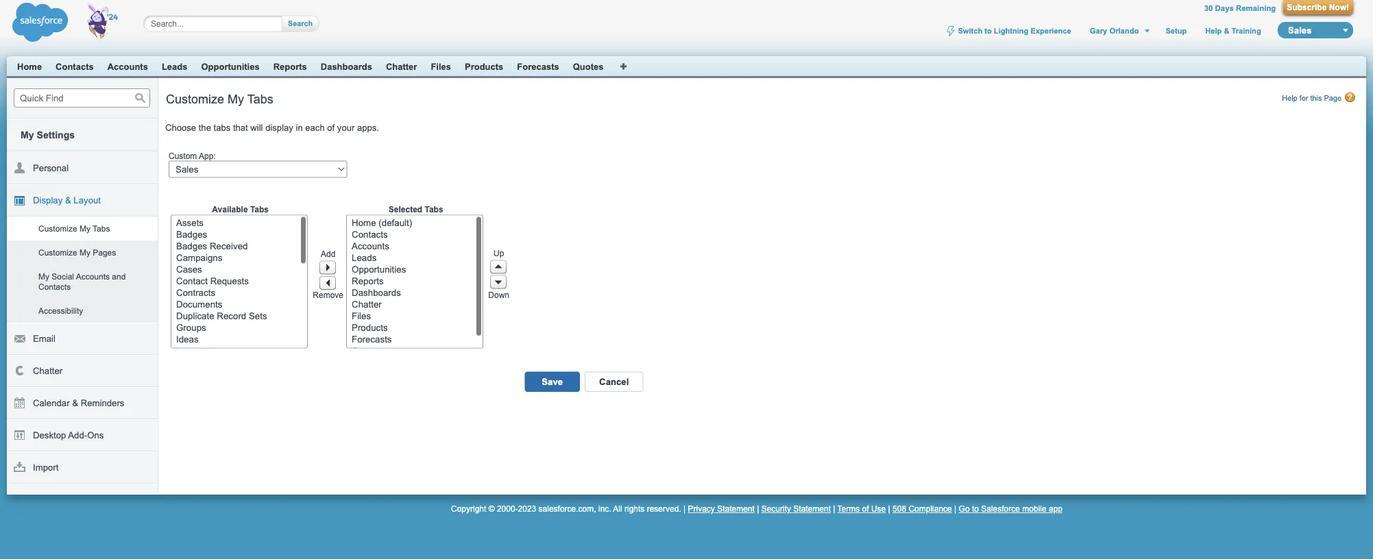 Task type: vqa. For each thing, say whether or not it's contained in the screenshot.
Go to Salesforce mobile app Link at right bottom
yes



Task type: describe. For each thing, give the bounding box(es) containing it.
custom
[[169, 151, 197, 160]]

help for this page
[[1282, 94, 1342, 102]]

available
[[212, 205, 248, 214]]

email link
[[7, 323, 158, 355]]

my settings
[[21, 129, 75, 140]]

accessibility link
[[7, 299, 158, 323]]

2 statement from the left
[[793, 505, 831, 514]]

display
[[33, 195, 63, 206]]

2 | from the left
[[757, 505, 759, 514]]

remove
[[313, 291, 343, 300]]

desktop
[[33, 430, 66, 441]]

in
[[296, 123, 303, 133]]

reminders
[[81, 398, 124, 409]]

lightning
[[994, 26, 1029, 35]]

go
[[959, 505, 970, 514]]

switch to lightning experience link
[[945, 26, 1073, 37]]

customize my pages link
[[7, 241, 158, 265]]

settings
[[37, 129, 75, 140]]

opportunities
[[201, 61, 260, 72]]

quotes link
[[573, 61, 604, 72]]

display & layout
[[33, 195, 101, 206]]

up image
[[490, 260, 507, 274]]

opportunities link
[[201, 61, 260, 72]]

switch to lightning experience
[[958, 26, 1071, 35]]

help for help & training
[[1205, 26, 1222, 35]]

tabs up will
[[247, 92, 273, 106]]

display & layout link
[[7, 184, 158, 217]]

privacy statement link
[[688, 505, 755, 514]]

my left the settings
[[21, 129, 34, 140]]

remove image
[[320, 276, 336, 290]]

terms
[[837, 505, 860, 514]]

remaining
[[1236, 4, 1276, 12]]

help for this page link
[[1282, 92, 1356, 103]]

salesforce
[[981, 505, 1020, 514]]

0 vertical spatial of
[[327, 123, 335, 133]]

Quick Find text field
[[14, 88, 150, 108]]

0 horizontal spatial to
[[972, 505, 979, 514]]

all
[[613, 505, 622, 514]]

0 vertical spatial customize
[[166, 92, 224, 106]]

dashboards link
[[321, 61, 372, 72]]

30 days remaining
[[1204, 4, 1276, 12]]

forecasts
[[517, 61, 559, 72]]

4 | from the left
[[888, 505, 890, 514]]

compliance
[[909, 505, 952, 514]]

your
[[337, 123, 355, 133]]

my up customize my pages link on the top left of the page
[[79, 224, 90, 233]]

down
[[488, 291, 509, 300]]

leads
[[162, 61, 187, 72]]

desktop add-ons link
[[7, 420, 158, 452]]

pages
[[93, 248, 116, 257]]

1 horizontal spatial chatter
[[386, 61, 417, 72]]

choose the tabs that will display in each of your apps.
[[165, 123, 379, 133]]

1 horizontal spatial customize my tabs
[[166, 92, 273, 106]]

setup
[[1166, 26, 1187, 35]]

my left pages at top
[[79, 248, 90, 257]]

customize for the display & layout link
[[38, 224, 77, 233]]

30 days remaining link
[[1204, 4, 1276, 12]]

tabs inside customize my tabs link
[[93, 224, 110, 233]]

salesforce.com,
[[539, 505, 596, 514]]

choose
[[165, 123, 196, 133]]

quotes
[[573, 61, 604, 72]]

that
[[233, 123, 248, 133]]

rights
[[624, 505, 645, 514]]

training
[[1231, 26, 1261, 35]]

30
[[1204, 4, 1213, 12]]

accessibility
[[38, 306, 83, 315]]

1 horizontal spatial chatter link
[[386, 61, 417, 72]]

tabs
[[214, 123, 231, 133]]

selected
[[389, 205, 422, 214]]

my social accounts and contacts link
[[7, 265, 158, 299]]

available tabs
[[212, 205, 269, 214]]

calendar & reminders link
[[7, 387, 158, 420]]

my up that
[[228, 92, 244, 106]]

setup link
[[1164, 26, 1188, 35]]



Task type: locate. For each thing, give the bounding box(es) containing it.
personal
[[33, 163, 69, 173]]

2 vertical spatial &
[[72, 398, 78, 409]]

add-
[[68, 430, 87, 441]]

to right switch
[[985, 26, 992, 35]]

statement
[[717, 505, 755, 514], [793, 505, 831, 514]]

display
[[265, 123, 293, 133]]

security
[[761, 505, 791, 514]]

my left social
[[38, 272, 49, 281]]

0 horizontal spatial help
[[1205, 26, 1222, 35]]

app:
[[199, 151, 216, 160]]

accounts link
[[107, 61, 148, 72]]

1 vertical spatial accounts
[[76, 272, 110, 281]]

1 vertical spatial chatter
[[33, 366, 63, 376]]

1 vertical spatial customize my tabs
[[38, 224, 110, 233]]

3 | from the left
[[833, 505, 835, 514]]

help & training
[[1205, 26, 1261, 35]]

508
[[893, 505, 906, 514]]

0 horizontal spatial customize my tabs
[[38, 224, 110, 233]]

0 vertical spatial to
[[985, 26, 992, 35]]

0 horizontal spatial chatter link
[[7, 355, 158, 387]]

statement right "privacy"
[[717, 505, 755, 514]]

& left training
[[1224, 26, 1229, 35]]

1 horizontal spatial of
[[862, 505, 869, 514]]

selected tabs
[[389, 205, 443, 214]]

security statement link
[[761, 505, 831, 514]]

add
[[321, 250, 335, 259]]

inc.
[[598, 505, 611, 514]]

copyright
[[451, 505, 486, 514]]

desktop add-ons
[[33, 430, 104, 441]]

this
[[1310, 94, 1322, 102]]

my social accounts and contacts
[[38, 272, 126, 291]]

files
[[431, 61, 451, 72]]

0 vertical spatial chatter
[[386, 61, 417, 72]]

all tabs image
[[620, 61, 628, 70]]

0 vertical spatial contacts
[[56, 61, 94, 72]]

2 horizontal spatial &
[[1224, 26, 1229, 35]]

mobile
[[1022, 505, 1047, 514]]

| left go
[[954, 505, 956, 514]]

reports link
[[273, 61, 307, 72]]

and
[[112, 272, 126, 281]]

go to salesforce mobile app link
[[959, 505, 1063, 514]]

apps.
[[357, 123, 379, 133]]

0 horizontal spatial statement
[[717, 505, 755, 514]]

0 vertical spatial help
[[1205, 26, 1222, 35]]

accounts
[[107, 61, 148, 72], [76, 272, 110, 281]]

0 vertical spatial customize my tabs
[[166, 92, 273, 106]]

0 vertical spatial accounts
[[107, 61, 148, 72]]

None button
[[1283, 0, 1353, 14], [282, 15, 313, 32], [1283, 0, 1353, 14], [282, 15, 313, 32]]

1 statement from the left
[[717, 505, 755, 514]]

0 vertical spatial &
[[1224, 26, 1229, 35]]

chatter
[[386, 61, 417, 72], [33, 366, 63, 376]]

1 vertical spatial help
[[1282, 94, 1297, 102]]

0 horizontal spatial of
[[327, 123, 335, 133]]

each
[[305, 123, 325, 133]]

orlando
[[1109, 26, 1139, 35]]

page
[[1324, 94, 1342, 102]]

None submit
[[525, 372, 580, 392], [585, 372, 643, 392], [525, 372, 580, 392], [585, 372, 643, 392]]

5 | from the left
[[954, 505, 956, 514]]

home
[[17, 61, 42, 72]]

of left your
[[327, 123, 335, 133]]

2023
[[518, 505, 536, 514]]

contacts up the quick find text field
[[56, 61, 94, 72]]

| left terms
[[833, 505, 835, 514]]

contacts link
[[56, 61, 94, 72]]

customize for customize my tabs link
[[38, 248, 77, 257]]

2 vertical spatial customize
[[38, 248, 77, 257]]

customize my tabs link
[[7, 217, 158, 241]]

508 compliance link
[[893, 505, 952, 514]]

of
[[327, 123, 335, 133], [862, 505, 869, 514]]

to right go
[[972, 505, 979, 514]]

use
[[871, 505, 886, 514]]

up
[[494, 249, 504, 258]]

home link
[[17, 61, 42, 72]]

social
[[52, 272, 74, 281]]

switch
[[958, 26, 982, 35]]

personal link
[[7, 152, 158, 184]]

files link
[[431, 61, 451, 72]]

experience
[[1031, 26, 1071, 35]]

& for help
[[1224, 26, 1229, 35]]

2000-
[[497, 505, 518, 514]]

help
[[1205, 26, 1222, 35], [1282, 94, 1297, 102]]

my
[[228, 92, 244, 106], [21, 129, 34, 140], [79, 224, 90, 233], [79, 248, 90, 257], [38, 272, 49, 281]]

import link
[[7, 452, 158, 484]]

customize up social
[[38, 248, 77, 257]]

help left for
[[1282, 94, 1297, 102]]

0 horizontal spatial chatter
[[33, 366, 63, 376]]

customize down display & layout
[[38, 224, 77, 233]]

accounts left leads
[[107, 61, 148, 72]]

| left "privacy"
[[683, 505, 686, 514]]

accounts down customize my pages link on the top left of the page
[[76, 272, 110, 281]]

customize my tabs up customize my pages at the left top of page
[[38, 224, 110, 233]]

1 vertical spatial contacts
[[38, 282, 71, 291]]

days
[[1215, 4, 1234, 12]]

customize up "the"
[[166, 92, 224, 106]]

0 vertical spatial chatter link
[[386, 61, 417, 72]]

1 vertical spatial of
[[862, 505, 869, 514]]

chatter link left files link
[[386, 61, 417, 72]]

leads link
[[162, 61, 187, 72]]

salesforce.com image
[[9, 0, 129, 45]]

email
[[33, 334, 56, 344]]

contacts inside my social accounts and contacts
[[38, 282, 71, 291]]

1 vertical spatial to
[[972, 505, 979, 514]]

calendar
[[33, 398, 70, 409]]

sales
[[1288, 25, 1312, 35]]

for
[[1299, 94, 1308, 102]]

1 vertical spatial chatter link
[[7, 355, 158, 387]]

my settings link
[[7, 119, 158, 150]]

1 horizontal spatial help
[[1282, 94, 1297, 102]]

help down '30'
[[1205, 26, 1222, 35]]

chatter link up 'calendar & reminders'
[[7, 355, 158, 387]]

help for help for this page
[[1282, 94, 1297, 102]]

terms of use link
[[837, 505, 886, 514]]

& left 'layout'
[[65, 195, 71, 206]]

tabs right "selected"
[[425, 205, 443, 214]]

1 vertical spatial &
[[65, 195, 71, 206]]

| left the 508
[[888, 505, 890, 514]]

ons
[[87, 430, 104, 441]]

statement right security
[[793, 505, 831, 514]]

&
[[1224, 26, 1229, 35], [65, 195, 71, 206], [72, 398, 78, 409]]

the
[[199, 123, 211, 133]]

1 horizontal spatial to
[[985, 26, 992, 35]]

dashboards
[[321, 61, 372, 72]]

reports
[[273, 61, 307, 72]]

1 vertical spatial customize
[[38, 224, 77, 233]]

app
[[1049, 505, 1063, 514]]

0 horizontal spatial &
[[65, 195, 71, 206]]

copyright © 2000-2023 salesforce.com, inc. all rights reserved. | privacy statement | security statement | terms of use | 508 compliance | go to salesforce mobile app
[[451, 505, 1063, 514]]

©
[[489, 505, 495, 514]]

will
[[250, 123, 263, 133]]

customize my tabs
[[166, 92, 273, 106], [38, 224, 110, 233]]

tabs up pages at top
[[93, 224, 110, 233]]

forecasts link
[[517, 61, 559, 72]]

of left use
[[862, 505, 869, 514]]

& for calendar
[[72, 398, 78, 409]]

& for display
[[65, 195, 71, 206]]

chatter down email
[[33, 366, 63, 376]]

customize my tabs up the tabs
[[166, 92, 273, 106]]

accounts inside my social accounts and contacts
[[76, 272, 110, 281]]

Search... text field
[[151, 18, 269, 29]]

customize my pages
[[38, 248, 116, 257]]

1 | from the left
[[683, 505, 686, 514]]

down image
[[490, 275, 507, 289]]

tabs right available
[[250, 205, 269, 214]]

my inside my social accounts and contacts
[[38, 272, 49, 281]]

chatter left files link
[[386, 61, 417, 72]]

calendar & reminders
[[33, 398, 124, 409]]

add image
[[320, 261, 336, 275]]

privacy
[[688, 505, 715, 514]]

products link
[[465, 61, 503, 72]]

& right calendar
[[72, 398, 78, 409]]

| left security
[[757, 505, 759, 514]]

gary orlando
[[1090, 26, 1139, 35]]

1 horizontal spatial statement
[[793, 505, 831, 514]]

1 horizontal spatial &
[[72, 398, 78, 409]]

contacts down social
[[38, 282, 71, 291]]



